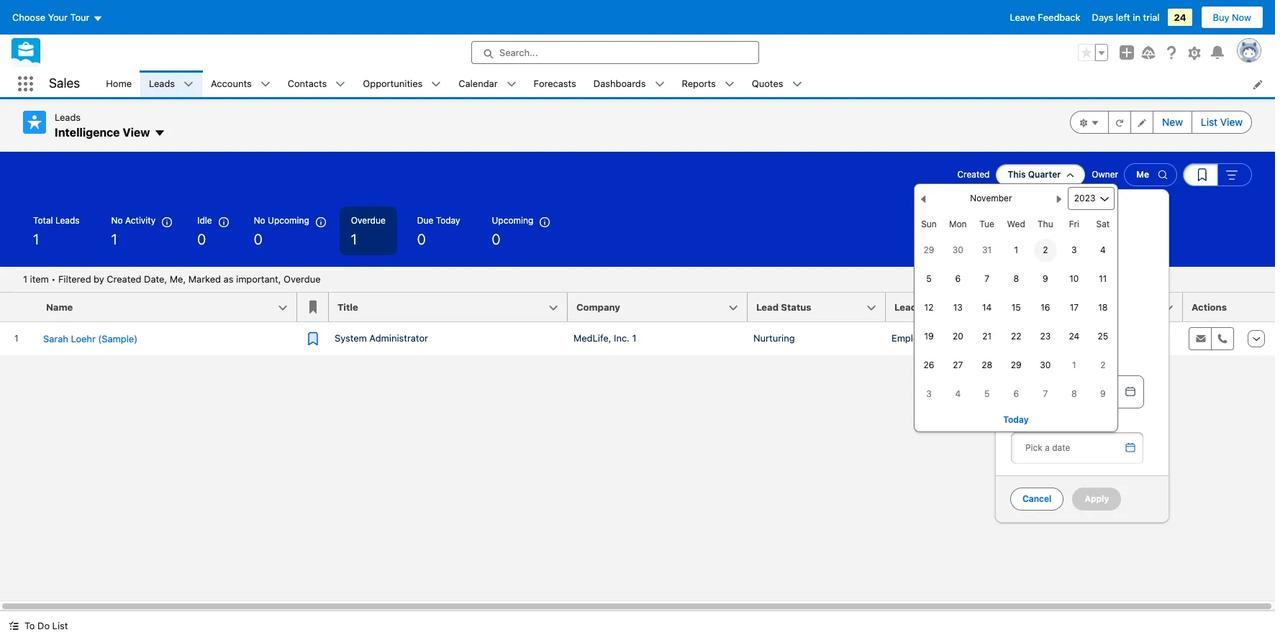 Task type: vqa. For each thing, say whether or not it's contained in the screenshot.


Task type: describe. For each thing, give the bounding box(es) containing it.
by
[[94, 273, 104, 285]]

24 button
[[1063, 326, 1086, 349]]

to do list button
[[0, 612, 77, 640]]

0 vertical spatial 24
[[1174, 12, 1186, 23]]

this month
[[1027, 268, 1076, 279]]

last for last month
[[1027, 205, 1046, 216]]

0 vertical spatial 30 button
[[946, 239, 969, 262]]

15 button
[[1005, 297, 1028, 320]]

10 button
[[1063, 268, 1086, 291]]

name button
[[37, 293, 297, 322]]

0 vertical spatial 29 button
[[917, 239, 940, 262]]

1 vertical spatial created
[[107, 273, 141, 285]]

text default image for reports
[[724, 79, 735, 89]]

1 vertical spatial leads
[[55, 112, 81, 123]]

wed
[[1007, 219, 1025, 230]]

reports link
[[673, 71, 724, 97]]

new
[[1162, 116, 1183, 128]]

tue
[[980, 219, 994, 230]]

text default image for leads
[[184, 79, 194, 89]]

actions cell
[[1183, 293, 1240, 322]]

key performance indicators group
[[0, 207, 1275, 267]]

cancel button
[[1010, 488, 1064, 511]]

27 button
[[946, 354, 969, 377]]

date for end date
[[1028, 413, 1047, 423]]

last activity cell
[[1097, 293, 1192, 322]]

november
[[970, 193, 1012, 204]]

list view
[[1201, 116, 1243, 128]]

no upcoming
[[254, 215, 309, 226]]

forecasts link
[[525, 71, 585, 97]]

13
[[953, 303, 963, 313]]

1 vertical spatial 3 button
[[917, 383, 940, 406]]

forecasts
[[534, 78, 576, 89]]

home link
[[97, 71, 140, 97]]

days
[[1092, 12, 1113, 23]]

1 item • filtered by created date, me, marked as important, overdue
[[23, 273, 321, 285]]

last for last activity
[[1105, 301, 1125, 313]]

lead source cell
[[886, 293, 1097, 322]]

0 horizontal spatial 6 button
[[946, 268, 969, 291]]

new button
[[1153, 111, 1192, 134]]

0 vertical spatial 9
[[1043, 274, 1048, 285]]

this quarter inside button
[[1008, 169, 1061, 180]]

total
[[33, 215, 53, 226]]

lead source
[[894, 301, 952, 313]]

me button
[[1124, 163, 1177, 186]]

start
[[1010, 357, 1030, 367]]

dashboards link
[[585, 71, 654, 97]]

14 button
[[975, 297, 998, 320]]

lead for lead source
[[894, 301, 917, 313]]

22
[[1011, 331, 1021, 342]]

0 for idle
[[197, 231, 206, 248]]

lead for lead status
[[756, 301, 779, 313]]

1 horizontal spatial 30
[[1040, 360, 1051, 371]]

18
[[1098, 303, 1108, 313]]

name
[[46, 301, 73, 313]]

custom
[[1027, 331, 1063, 343]]

choose your tour
[[12, 12, 90, 23]]

overdue inside key performance indicators group
[[351, 215, 386, 226]]

0 vertical spatial created
[[957, 169, 990, 180]]

days left in trial
[[1092, 12, 1160, 23]]

1 upcoming from the left
[[268, 215, 309, 226]]

11
[[1099, 274, 1107, 285]]

opportunities list item
[[354, 71, 450, 97]]

0 horizontal spatial overdue
[[284, 273, 321, 285]]

sales
[[49, 76, 80, 91]]

21
[[982, 331, 992, 342]]

1 horizontal spatial 5 button
[[975, 383, 998, 406]]

23
[[1040, 331, 1051, 342]]

1 horizontal spatial 30 button
[[1034, 354, 1057, 377]]

me,
[[170, 273, 186, 285]]

no for 1
[[111, 215, 123, 226]]

0 vertical spatial 3 button
[[1063, 239, 1086, 262]]

reports
[[682, 78, 716, 89]]

•
[[51, 273, 56, 285]]

1 horizontal spatial 1 button
[[1063, 354, 1086, 377]]

title
[[337, 301, 358, 313]]

12
[[924, 303, 934, 313]]

system
[[335, 332, 367, 344]]

cancel
[[1022, 493, 1052, 504]]

mon
[[949, 219, 967, 230]]

due today 0
[[417, 215, 460, 248]]

contacts list item
[[279, 71, 354, 97]]

1 horizontal spatial 6 button
[[1005, 383, 1028, 406]]

grid containing name
[[0, 293, 1275, 357]]

activity for last activity
[[1128, 301, 1163, 313]]

1 right inc.
[[632, 332, 636, 344]]

this week
[[1027, 236, 1073, 248]]

quarter inside button
[[1028, 169, 1061, 180]]

text default image for calendar
[[506, 79, 516, 89]]

total leads 1
[[33, 215, 80, 248]]

leave
[[1010, 12, 1035, 23]]

employee referral
[[892, 332, 971, 344]]

list containing home
[[97, 71, 1275, 97]]

1 vertical spatial quarter
[[1048, 300, 1082, 311]]

lead status
[[756, 301, 811, 313]]

4 for bottom '4' button
[[955, 389, 961, 400]]

0 for upcoming
[[492, 231, 500, 248]]

today inside button
[[1003, 415, 1029, 426]]

feedback
[[1038, 12, 1080, 23]]

16 button
[[1034, 297, 1057, 320]]

quotes link
[[743, 71, 792, 97]]

0 vertical spatial 1 button
[[1005, 239, 1028, 262]]

dashboards
[[593, 78, 646, 89]]

1 vertical spatial 29 button
[[1005, 354, 1028, 377]]

end date
[[1010, 413, 1047, 423]]

company cell
[[568, 293, 756, 322]]

1 vertical spatial 4 button
[[946, 383, 969, 406]]

0 horizontal spatial 5 button
[[917, 268, 940, 291]]

19 button
[[917, 326, 940, 349]]

trial
[[1143, 12, 1160, 23]]

group containing november
[[914, 184, 1144, 464]]

26 button
[[917, 354, 940, 377]]

28
[[982, 360, 992, 371]]

0 vertical spatial 9 button
[[1034, 268, 1057, 291]]

opportunities link
[[354, 71, 431, 97]]

lead status button
[[748, 293, 886, 322]]

1 horizontal spatial 3
[[1071, 245, 1077, 256]]

date for start date
[[1033, 357, 1052, 367]]

calendar list item
[[450, 71, 525, 97]]

2 upcoming from the left
[[492, 215, 533, 226]]

14
[[982, 303, 992, 313]]

12 button
[[917, 297, 940, 320]]

0 horizontal spatial 30
[[952, 245, 963, 256]]

text default image for contacts
[[336, 79, 346, 89]]

week
[[1048, 236, 1073, 248]]

choose your tour button
[[12, 6, 103, 29]]

0 for no upcoming
[[254, 231, 262, 248]]

marked
[[188, 273, 221, 285]]

me
[[1136, 169, 1149, 180]]

home
[[106, 78, 132, 89]]

this down thu at the right
[[1027, 236, 1046, 248]]

leads inside list item
[[149, 78, 175, 89]]

this down 2023-11-02 cell at right top
[[1027, 268, 1046, 279]]

this quarter button
[[995, 163, 1086, 186]]

18 button
[[1091, 297, 1114, 320]]

2023-11-02 cell
[[1031, 236, 1060, 265]]

title cell
[[329, 293, 576, 322]]

quotes
[[752, 78, 783, 89]]

opportunities
[[363, 78, 423, 89]]

november grid
[[915, 213, 1117, 409]]

reports list item
[[673, 71, 743, 97]]



Task type: locate. For each thing, give the bounding box(es) containing it.
0
[[197, 231, 206, 248], [254, 231, 262, 248], [417, 231, 426, 248], [492, 231, 500, 248]]

4 for the top '4' button
[[1100, 245, 1106, 256]]

5 button up lead source
[[917, 268, 940, 291]]

15
[[1011, 303, 1021, 313]]

accounts
[[211, 78, 252, 89]]

dashboards list item
[[585, 71, 673, 97]]

list inside to do list button
[[52, 620, 68, 632]]

30 button right start
[[1034, 354, 1057, 377]]

4 down 27 button
[[955, 389, 961, 400]]

25 button
[[1091, 326, 1114, 349]]

lead inside button
[[756, 301, 779, 313]]

6 button
[[946, 268, 969, 291], [1005, 383, 1028, 406]]

9 button up 16
[[1034, 268, 1057, 291]]

text default image inside to do list button
[[9, 621, 19, 631]]

1 vertical spatial last
[[1105, 301, 1125, 313]]

28 button
[[975, 354, 998, 377]]

16
[[1041, 303, 1050, 313]]

0 horizontal spatial 9 button
[[1034, 268, 1057, 291]]

0 down "due"
[[417, 231, 426, 248]]

0 vertical spatial 5
[[926, 274, 932, 285]]

contacts
[[288, 78, 327, 89]]

intelligence
[[55, 126, 120, 139]]

26
[[924, 360, 934, 371]]

1 vertical spatial activity
[[1128, 301, 1163, 313]]

list right new
[[1201, 116, 1218, 128]]

0 horizontal spatial 6
[[955, 274, 961, 285]]

this inside button
[[1008, 169, 1026, 180]]

text default image left accounts link
[[184, 79, 194, 89]]

text default image left the reports link
[[654, 79, 665, 89]]

1 vertical spatial 2
[[1100, 360, 1106, 371]]

today
[[436, 215, 460, 226], [1003, 415, 1029, 426]]

text default image down the leads link
[[154, 128, 166, 139]]

text default image left calendar link on the left of page
[[431, 79, 441, 89]]

9 down 2023-11-02 cell at right top
[[1043, 274, 1048, 285]]

list inside list view button
[[1201, 116, 1218, 128]]

1 horizontal spatial 7
[[1043, 389, 1048, 400]]

29 button down sun
[[917, 239, 940, 262]]

title button
[[329, 293, 568, 322]]

this quarter
[[1008, 169, 1061, 180], [1027, 300, 1082, 311]]

1 vertical spatial 30
[[1040, 360, 1051, 371]]

1 no from the left
[[111, 215, 123, 226]]

important cell
[[297, 293, 329, 322]]

leave feedback
[[1010, 12, 1080, 23]]

buy now
[[1213, 12, 1251, 23]]

6 for 6 button to the right
[[1013, 389, 1019, 400]]

1 vertical spatial 7
[[1043, 389, 1048, 400]]

medlife, inc. 1
[[573, 332, 636, 344]]

no right total leads 1
[[111, 215, 123, 226]]

last activity
[[1105, 301, 1163, 313]]

5 down 28 button
[[984, 389, 990, 400]]

3 button down 26 button
[[917, 383, 940, 406]]

view right intelligence
[[123, 126, 150, 139]]

text default image for dashboards
[[654, 79, 665, 89]]

text default image right contacts
[[336, 79, 346, 89]]

0 horizontal spatial list
[[52, 620, 68, 632]]

0 vertical spatial 4
[[1100, 245, 1106, 256]]

0 horizontal spatial today
[[436, 215, 460, 226]]

list
[[97, 71, 1275, 97]]

0 horizontal spatial 8
[[1013, 274, 1019, 285]]

3 down 26 button
[[926, 389, 932, 400]]

source
[[919, 301, 952, 313]]

1 horizontal spatial 29 button
[[1005, 354, 1028, 377]]

6 for left 6 button
[[955, 274, 961, 285]]

24 right trial
[[1174, 12, 1186, 23]]

0 vertical spatial 7 button
[[975, 268, 998, 291]]

accounts link
[[202, 71, 260, 97]]

intelligence view
[[55, 126, 150, 139]]

0 vertical spatial quarter
[[1028, 169, 1061, 180]]

actions
[[1192, 301, 1227, 313]]

0 vertical spatial 6
[[955, 274, 961, 285]]

5 button
[[917, 268, 940, 291], [975, 383, 998, 406]]

1 down wed
[[1014, 245, 1018, 256]]

1 vertical spatial 30 button
[[1034, 354, 1057, 377]]

24 inside button
[[1069, 331, 1079, 342]]

29 down 22 button
[[1011, 360, 1021, 371]]

text default image inside the quotes list item
[[792, 79, 802, 89]]

1 lead from the left
[[756, 301, 779, 313]]

text default image down search...
[[506, 79, 516, 89]]

End Date text field
[[1010, 431, 1144, 464]]

cell
[[1097, 322, 1183, 356]]

group containing new
[[1070, 111, 1252, 134]]

text default image for accounts
[[260, 79, 270, 89]]

1 item • filtered by created date, me, marked as important, overdue status
[[23, 273, 321, 285]]

0 horizontal spatial 4 button
[[946, 383, 969, 406]]

0 horizontal spatial 2 button
[[1034, 239, 1057, 262]]

1 horizontal spatial 8
[[1071, 389, 1077, 400]]

6 button up end
[[1005, 383, 1028, 406]]

1 horizontal spatial 7 button
[[1034, 383, 1057, 406]]

text default image right accounts
[[260, 79, 270, 89]]

lead inside 'button'
[[894, 301, 917, 313]]

due
[[417, 215, 433, 226]]

8 for bottom 8 'button'
[[1071, 389, 1077, 400]]

row number cell
[[0, 293, 37, 322]]

no
[[111, 215, 123, 226], [254, 215, 265, 226]]

start date group
[[1010, 352, 1144, 408]]

1 horizontal spatial list
[[1201, 116, 1218, 128]]

0 vertical spatial date
[[1033, 357, 1052, 367]]

0 horizontal spatial 8 button
[[1005, 268, 1028, 291]]

1 vertical spatial 4
[[955, 389, 961, 400]]

3 button
[[1063, 239, 1086, 262], [917, 383, 940, 406]]

activity for no activity
[[125, 215, 156, 226]]

lead left status
[[756, 301, 779, 313]]

start date
[[1010, 357, 1052, 367]]

in
[[1133, 12, 1140, 23]]

date
[[1033, 357, 1052, 367], [1028, 413, 1047, 423]]

action image
[[1240, 293, 1275, 322]]

leads list item
[[140, 71, 202, 97]]

24 down the 17 button
[[1069, 331, 1079, 342]]

fri
[[1069, 219, 1079, 230]]

8 button up 15
[[1005, 268, 1028, 291]]

0 down no upcoming
[[254, 231, 262, 248]]

20
[[953, 331, 963, 342]]

date,
[[144, 273, 167, 285]]

0 vertical spatial list
[[1201, 116, 1218, 128]]

2 down 25 button
[[1100, 360, 1106, 371]]

view inside button
[[1220, 116, 1243, 128]]

1 horizontal spatial 3 button
[[1063, 239, 1086, 262]]

1 button down 24 button
[[1063, 354, 1086, 377]]

4 button down sat
[[1091, 239, 1114, 262]]

overdue left "due"
[[351, 215, 386, 226]]

30 button
[[946, 239, 969, 262], [1034, 354, 1057, 377]]

0 vertical spatial 3
[[1071, 245, 1077, 256]]

0 horizontal spatial upcoming
[[268, 215, 309, 226]]

0 horizontal spatial view
[[123, 126, 150, 139]]

accounts list item
[[202, 71, 279, 97]]

2 no from the left
[[254, 215, 265, 226]]

1 button down wed
[[1005, 239, 1028, 262]]

1 vertical spatial 6 button
[[1005, 383, 1028, 406]]

leads right total
[[55, 215, 80, 226]]

list right 'do'
[[52, 620, 68, 632]]

21 button
[[975, 326, 998, 349]]

date right start
[[1033, 357, 1052, 367]]

text default image inside reports list item
[[724, 79, 735, 89]]

upcoming
[[268, 215, 309, 226], [492, 215, 533, 226]]

no right idle
[[254, 215, 265, 226]]

19
[[924, 331, 934, 342]]

1 horizontal spatial activity
[[1128, 301, 1163, 313]]

8 for the left 8 'button'
[[1013, 274, 1019, 285]]

text default image inside leads list item
[[184, 79, 194, 89]]

7 for the rightmost 7 button
[[1043, 389, 1048, 400]]

6 button up 13
[[946, 268, 969, 291]]

4
[[1100, 245, 1106, 256], [955, 389, 961, 400]]

1 inside the overdue 1
[[351, 231, 357, 248]]

0 horizontal spatial 5
[[926, 274, 932, 285]]

text default image for quotes
[[792, 79, 802, 89]]

today down start
[[1003, 415, 1029, 426]]

0 horizontal spatial activity
[[125, 215, 156, 226]]

1 vertical spatial today
[[1003, 415, 1029, 426]]

apply button
[[1072, 488, 1121, 511]]

0 vertical spatial 5 button
[[917, 268, 940, 291]]

1 button
[[1005, 239, 1028, 262], [1063, 354, 1086, 377]]

4 0 from the left
[[492, 231, 500, 248]]

17 button
[[1063, 297, 1086, 320]]

30 down mon
[[952, 245, 963, 256]]

2 button inside 2023-11-02 cell
[[1034, 239, 1057, 262]]

1 down total
[[33, 231, 39, 248]]

1 vertical spatial 2 button
[[1091, 354, 1114, 377]]

overdue up important cell
[[284, 273, 321, 285]]

1 vertical spatial 5
[[984, 389, 990, 400]]

calendar link
[[450, 71, 506, 97]]

do
[[37, 620, 50, 632]]

8 button up the end date text field
[[1063, 383, 1086, 406]]

0 vertical spatial 29
[[924, 245, 934, 256]]

last inside button
[[1105, 301, 1125, 313]]

month for last month
[[1049, 205, 1076, 216]]

lead left 12
[[894, 301, 917, 313]]

created up november
[[957, 169, 990, 180]]

lead
[[756, 301, 779, 313], [894, 301, 917, 313]]

text default image for opportunities
[[431, 79, 441, 89]]

1 vertical spatial 6
[[1013, 389, 1019, 400]]

name cell
[[37, 293, 306, 322]]

11 button
[[1091, 268, 1114, 291]]

date right end
[[1028, 413, 1047, 423]]

1 horizontal spatial 2
[[1100, 360, 1106, 371]]

0 right due today 0
[[492, 231, 500, 248]]

1 horizontal spatial today
[[1003, 415, 1029, 426]]

nurturing
[[753, 332, 795, 344]]

0 horizontal spatial 3 button
[[917, 383, 940, 406]]

1 horizontal spatial 2 button
[[1091, 354, 1114, 377]]

overdue 1
[[351, 215, 386, 248]]

1 horizontal spatial upcoming
[[492, 215, 533, 226]]

0 horizontal spatial 7 button
[[975, 268, 998, 291]]

1 horizontal spatial 8 button
[[1063, 383, 1086, 406]]

0 vertical spatial today
[[436, 215, 460, 226]]

2 inside cell
[[1043, 245, 1048, 256]]

buy now button
[[1201, 6, 1264, 29]]

text default image
[[431, 79, 441, 89], [654, 79, 665, 89], [792, 79, 802, 89]]

quarter down 10 button
[[1048, 300, 1082, 311]]

month down 2023-11-02 cell at right top
[[1048, 268, 1076, 279]]

30 button down mon
[[946, 239, 969, 262]]

end
[[1010, 413, 1026, 423]]

0 vertical spatial month
[[1049, 205, 1076, 216]]

company
[[576, 301, 620, 313]]

to do list
[[24, 620, 68, 632]]

1 vertical spatial 29
[[1011, 360, 1021, 371]]

29
[[924, 245, 934, 256], [1011, 360, 1021, 371]]

7 button up lead source 'button'
[[975, 268, 998, 291]]

list
[[1201, 116, 1218, 128], [52, 620, 68, 632]]

10
[[1069, 274, 1079, 285]]

activity inside button
[[1128, 301, 1163, 313]]

3 text default image from the left
[[792, 79, 802, 89]]

7 button up the end date
[[1034, 383, 1057, 406]]

2 vertical spatial leads
[[55, 215, 80, 226]]

0 inside due today 0
[[417, 231, 426, 248]]

8 up 15
[[1013, 274, 1019, 285]]

1 vertical spatial 9
[[1100, 389, 1106, 400]]

status
[[781, 301, 811, 313]]

this quarter up last month
[[1008, 169, 1061, 180]]

2 button down 25 button
[[1091, 354, 1114, 377]]

quarter up last month
[[1028, 169, 1061, 180]]

1 vertical spatial date
[[1028, 413, 1047, 423]]

last activity button
[[1097, 293, 1183, 322]]

0 horizontal spatial last
[[1027, 205, 1046, 216]]

0 horizontal spatial 2
[[1043, 245, 1048, 256]]

buy
[[1213, 12, 1229, 23]]

text default image right "quotes"
[[792, 79, 802, 89]]

filtered
[[58, 273, 91, 285]]

text default image inside contacts 'list item'
[[336, 79, 346, 89]]

text default image right the reports
[[724, 79, 735, 89]]

2
[[1043, 245, 1048, 256], [1100, 360, 1106, 371]]

1 horizontal spatial 9 button
[[1091, 383, 1114, 406]]

text default image left to
[[9, 621, 19, 631]]

today inside due today 0
[[436, 215, 460, 226]]

view right new
[[1220, 116, 1243, 128]]

1 month from the top
[[1049, 205, 1076, 216]]

referral
[[936, 332, 971, 344]]

november alert
[[970, 193, 1012, 205]]

0 vertical spatial 8 button
[[1005, 268, 1028, 291]]

leads right home
[[149, 78, 175, 89]]

2 lead from the left
[[894, 301, 917, 313]]

0 vertical spatial 4 button
[[1091, 239, 1114, 262]]

inc.
[[614, 332, 630, 344]]

text default image inside dashboards list item
[[654, 79, 665, 89]]

item
[[30, 273, 49, 285]]

activity up date,
[[125, 215, 156, 226]]

leads up intelligence
[[55, 112, 81, 123]]

1 horizontal spatial last
[[1105, 301, 1125, 313]]

6 up end
[[1013, 389, 1019, 400]]

created right by
[[107, 273, 141, 285]]

29 button down 22 button
[[1005, 354, 1028, 377]]

1 vertical spatial this quarter
[[1027, 300, 1082, 311]]

1 inside total leads 1
[[33, 231, 39, 248]]

company button
[[568, 293, 748, 322]]

9 button down 25 button
[[1091, 383, 1114, 406]]

1 horizontal spatial lead
[[894, 301, 917, 313]]

1 up "title"
[[351, 231, 357, 248]]

1 vertical spatial 1 button
[[1063, 354, 1086, 377]]

thu
[[1038, 219, 1053, 230]]

this up november
[[1008, 169, 1026, 180]]

0 vertical spatial 2 button
[[1034, 239, 1057, 262]]

search...
[[499, 47, 538, 58]]

2 month from the top
[[1048, 268, 1076, 279]]

5 up lead source
[[926, 274, 932, 285]]

3 down "fri"
[[1071, 245, 1077, 256]]

this right 15
[[1027, 300, 1046, 311]]

text default image inside opportunities list item
[[431, 79, 441, 89]]

8 up the end date text field
[[1071, 389, 1077, 400]]

1 down no activity
[[111, 231, 117, 248]]

0 vertical spatial this quarter
[[1008, 169, 1061, 180]]

3 button down "fri"
[[1063, 239, 1086, 262]]

4 button down 27 button
[[946, 383, 969, 406]]

29 down sun
[[924, 245, 934, 256]]

2 0 from the left
[[254, 231, 262, 248]]

0 vertical spatial last
[[1027, 205, 1046, 216]]

text default image
[[184, 79, 194, 89], [260, 79, 270, 89], [336, 79, 346, 89], [506, 79, 516, 89], [724, 79, 735, 89], [154, 128, 166, 139], [9, 621, 19, 631]]

activity inside key performance indicators group
[[125, 215, 156, 226]]

group
[[1078, 44, 1108, 61], [1070, 111, 1252, 134], [1183, 163, 1252, 186], [914, 184, 1144, 464]]

1 vertical spatial overdue
[[284, 273, 321, 285]]

1 text default image from the left
[[431, 79, 441, 89]]

1 vertical spatial 8 button
[[1063, 383, 1086, 406]]

choose
[[12, 12, 45, 23]]

1 horizontal spatial 9
[[1100, 389, 1106, 400]]

this quarter down "this month" at the top
[[1027, 300, 1082, 311]]

no activity
[[111, 215, 156, 226]]

0 horizontal spatial created
[[107, 273, 141, 285]]

month for this month
[[1048, 268, 1076, 279]]

action cell
[[1240, 293, 1275, 322]]

2 button up "this month" at the top
[[1034, 239, 1057, 262]]

31 button
[[975, 239, 998, 262]]

7 up the end date
[[1043, 389, 1048, 400]]

17
[[1070, 303, 1079, 313]]

lead source button
[[886, 293, 1097, 322]]

1 left item
[[23, 273, 27, 285]]

row number image
[[0, 293, 37, 322]]

Start Date text field
[[1010, 375, 1144, 408]]

no for 0
[[254, 215, 265, 226]]

activity right 18
[[1128, 301, 1163, 313]]

22 button
[[1005, 326, 1028, 349]]

1 vertical spatial 24
[[1069, 331, 1079, 342]]

2 text default image from the left
[[654, 79, 665, 89]]

0 horizontal spatial lead
[[756, 301, 779, 313]]

today right "due"
[[436, 215, 460, 226]]

0 down idle
[[197, 231, 206, 248]]

4 down sat
[[1100, 245, 1106, 256]]

1 horizontal spatial 4 button
[[1091, 239, 1114, 262]]

1 vertical spatial 3
[[926, 389, 932, 400]]

owner
[[1092, 169, 1118, 180]]

0 vertical spatial 30
[[952, 245, 963, 256]]

view for intelligence view
[[123, 126, 150, 139]]

quotes list item
[[743, 71, 811, 97]]

text default image inside calendar list item
[[506, 79, 516, 89]]

0 horizontal spatial 29 button
[[917, 239, 940, 262]]

0 vertical spatial overdue
[[351, 215, 386, 226]]

7 for 7 button to the top
[[984, 274, 989, 285]]

9 down 25 button
[[1100, 389, 1106, 400]]

20 button
[[946, 326, 969, 349]]

1
[[33, 231, 39, 248], [111, 231, 117, 248], [351, 231, 357, 248], [1014, 245, 1018, 256], [23, 273, 27, 285], [632, 332, 636, 344], [1072, 360, 1076, 371]]

6 up 13
[[955, 274, 961, 285]]

your
[[48, 12, 68, 23]]

0 horizontal spatial 9
[[1043, 274, 1048, 285]]

lead status cell
[[748, 293, 894, 322]]

0 horizontal spatial 4
[[955, 389, 961, 400]]

9 button
[[1034, 268, 1057, 291], [1091, 383, 1114, 406]]

1 horizontal spatial view
[[1220, 116, 1243, 128]]

grid
[[0, 293, 1275, 357]]

view for list view
[[1220, 116, 1243, 128]]

1 horizontal spatial no
[[254, 215, 265, 226]]

contacts link
[[279, 71, 336, 97]]

leads inside total leads 1
[[55, 215, 80, 226]]

2 left week
[[1043, 245, 1048, 256]]

text default image inside accounts list item
[[260, 79, 270, 89]]

1 vertical spatial list
[[52, 620, 68, 632]]

1 horizontal spatial 5
[[984, 389, 990, 400]]

3 0 from the left
[[417, 231, 426, 248]]

month up "fri"
[[1049, 205, 1076, 216]]

created
[[957, 169, 990, 180], [107, 273, 141, 285]]

1 horizontal spatial 29
[[1011, 360, 1021, 371]]

5 button down 28 button
[[975, 383, 998, 406]]

0 vertical spatial 6 button
[[946, 268, 969, 291]]

24
[[1174, 12, 1186, 23], [1069, 331, 1079, 342]]

0 vertical spatial 8
[[1013, 274, 1019, 285]]

30 right start
[[1040, 360, 1051, 371]]

7 up lead source 'button'
[[984, 274, 989, 285]]

1 0 from the left
[[197, 231, 206, 248]]

1 up start date text box at the right
[[1072, 360, 1076, 371]]

0 horizontal spatial 3
[[926, 389, 932, 400]]

last month
[[1027, 205, 1076, 216]]



